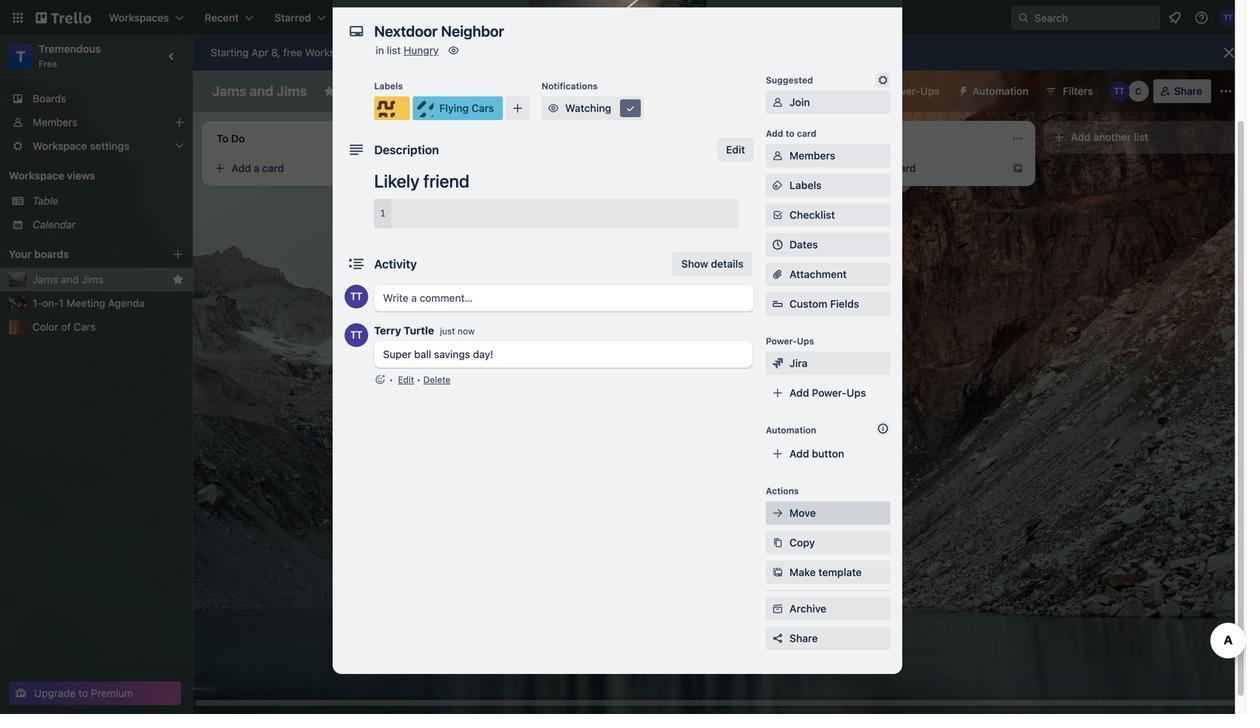 Task type: vqa. For each thing, say whether or not it's contained in the screenshot.
JAMS within Board name text box
yes



Task type: describe. For each thing, give the bounding box(es) containing it.
custom fields button
[[766, 297, 891, 312]]

members for bottommost 'members' link
[[790, 150, 836, 162]]

sm image right hungry
[[446, 43, 461, 58]]

edit for edit
[[726, 144, 745, 156]]

join link
[[766, 91, 891, 114]]

sm image for copy
[[771, 536, 785, 551]]

edit link
[[398, 375, 414, 385]]

sm image for labels
[[771, 178, 785, 193]]

terry
[[374, 325, 401, 337]]

apr
[[252, 46, 269, 59]]

1 vertical spatial share
[[790, 633, 818, 645]]

watching
[[566, 102, 612, 114]]

0 horizontal spatial a
[[254, 162, 260, 174]]

open information menu image
[[1195, 10, 1210, 25]]

add to card
[[766, 128, 817, 139]]

0 vertical spatial to
[[435, 46, 444, 59]]

1 vertical spatial members link
[[766, 144, 891, 168]]

now
[[458, 326, 475, 337]]

0 horizontal spatial members link
[[0, 111, 193, 134]]

attachment
[[790, 268, 847, 281]]

sm image for move
[[771, 506, 785, 521]]

show
[[682, 258, 709, 270]]

color: sky, title: "flying cars" element
[[413, 96, 503, 120]]

sm image for archive
[[771, 602, 785, 617]]

list inside button
[[1135, 131, 1149, 143]]

automation inside button
[[973, 85, 1029, 97]]

1 vertical spatial share button
[[766, 627, 891, 651]]

on-
[[42, 297, 59, 309]]

in list hungry
[[376, 44, 439, 56]]

agenda
[[108, 297, 145, 309]]

1 vertical spatial jira
[[790, 357, 808, 370]]

0 vertical spatial share button
[[1154, 79, 1212, 103]]

10
[[447, 46, 458, 59]]

0 horizontal spatial jams
[[33, 273, 58, 286]]

add a card for add a card button associated with second create from template… icon from the right
[[232, 162, 284, 174]]

copy link
[[766, 531, 891, 555]]

limited
[[400, 46, 432, 59]]

0 horizontal spatial and
[[61, 273, 79, 286]]

join
[[790, 96, 810, 108]]

move
[[790, 507, 816, 519]]

template.
[[503, 193, 543, 203]]

edit button
[[718, 138, 754, 162]]

table
[[33, 195, 58, 207]]

t
[[16, 47, 25, 65]]

tremendous link
[[39, 43, 101, 55]]

free
[[283, 46, 302, 59]]

Search field
[[1030, 7, 1160, 29]]

add a card button for first create from template… icon from right
[[840, 157, 1003, 180]]

workspace visible
[[371, 85, 460, 97]]

your boards with 3 items element
[[9, 246, 150, 263]]

1-
[[33, 297, 42, 309]]

boards link
[[0, 87, 193, 111]]

0 notifications image
[[1167, 9, 1184, 27]]

board link
[[471, 79, 535, 103]]

•
[[417, 375, 421, 385]]

1 create from template… image from the left
[[380, 163, 392, 174]]

just
[[440, 326, 455, 337]]

flying
[[440, 102, 469, 114]]

show details
[[682, 258, 744, 270]]

template
[[819, 567, 862, 579]]

just now link
[[440, 326, 475, 337]]

power- inside button
[[886, 85, 921, 97]]

primary element
[[0, 0, 1247, 36]]

create button
[[430, 6, 480, 30]]

t link
[[9, 45, 33, 68]]

power-ups button
[[856, 79, 949, 103]]

likely friend
[[374, 171, 470, 191]]

ups inside button
[[921, 85, 940, 97]]

8,
[[271, 46, 281, 59]]

hungry link
[[404, 44, 439, 56]]

chestercheeetah (chestercheeetah) image
[[1129, 81, 1149, 102]]

add a card button for second create from template… icon from the right
[[208, 157, 371, 180]]

your boards
[[9, 248, 69, 260]]

search image
[[1018, 12, 1030, 24]]

workspace for workspace visible
[[371, 85, 425, 97]]

1 vertical spatial jams and jims
[[33, 273, 104, 286]]

calendar link
[[33, 217, 184, 232]]

details
[[711, 258, 744, 270]]

add power-ups link
[[766, 381, 891, 405]]

add board image
[[172, 249, 184, 260]]

Write a comment text field
[[374, 285, 754, 312]]

2 horizontal spatial a
[[886, 162, 892, 174]]

1 vertical spatial power-ups
[[766, 336, 815, 347]]

0 vertical spatial 1
[[589, 193, 593, 203]]

add power-ups
[[790, 387, 866, 399]]

0 vertical spatial color: yellow, title: none image
[[374, 96, 410, 120]]

flying cars
[[440, 102, 494, 114]]

attachment button
[[766, 263, 891, 286]]

2 vertical spatial ups
[[847, 387, 866, 399]]

grumpy
[[427, 173, 465, 185]]

starred icon image
[[172, 274, 184, 286]]

1 vertical spatial power-
[[766, 336, 797, 347]]

filters button
[[1041, 79, 1098, 103]]

sm image for join
[[771, 95, 785, 110]]

starting
[[211, 46, 249, 59]]

savings
[[434, 348, 470, 361]]

Board name text field
[[205, 79, 315, 103]]

sm image for watching
[[546, 101, 561, 116]]

create from template… image
[[801, 163, 813, 174]]

jira button
[[801, 79, 853, 103]]

views
[[67, 170, 95, 182]]

0 horizontal spatial automation
[[766, 425, 817, 436]]

friend
[[424, 171, 470, 191]]

day!
[[473, 348, 494, 361]]

likely
[[374, 171, 420, 191]]

workspace visible button
[[344, 79, 468, 103]]

to for upgrade to premium
[[78, 688, 88, 700]]

sm image for suggested
[[876, 73, 891, 88]]

actions
[[766, 486, 799, 496]]

0 horizontal spatial list
[[387, 44, 401, 56]]

color of cars
[[33, 321, 96, 333]]

edit for edit • delete
[[398, 375, 414, 385]]

grumpy link
[[427, 171, 600, 186]]

premium
[[91, 688, 133, 700]]

0 vertical spatial share
[[1175, 85, 1203, 97]]

1 horizontal spatial color: yellow, title: none image
[[427, 377, 457, 383]]

add another list button
[[1045, 121, 1247, 154]]

notifications
[[542, 81, 598, 91]]

create
[[439, 12, 472, 24]]



Task type: locate. For each thing, give the bounding box(es) containing it.
tremendous free
[[39, 43, 101, 69]]

1 add a card from the left
[[232, 162, 284, 174]]

2 add a card button from the left
[[840, 157, 1003, 180]]

list
[[387, 44, 401, 56], [1135, 131, 1149, 143]]

1 horizontal spatial workspace
[[371, 85, 425, 97]]

jims
[[277, 83, 307, 99], [81, 273, 104, 286]]

star or unstar board image
[[323, 85, 335, 97]]

0 vertical spatial jira
[[826, 85, 844, 97]]

None text field
[[367, 18, 857, 45]]

1 horizontal spatial labels
[[790, 179, 822, 191]]

1 horizontal spatial to
[[435, 46, 444, 59]]

board
[[497, 85, 526, 97]]

ups
[[921, 85, 940, 97], [797, 336, 815, 347], [847, 387, 866, 399]]

automation up add button
[[766, 425, 817, 436]]

1-on-1 meeting agenda link
[[33, 296, 184, 311]]

0 vertical spatial edit
[[726, 144, 745, 156]]

sm image inside watching button
[[546, 101, 561, 116]]

color: yellow, title: none image up the description
[[374, 96, 410, 120]]

1 vertical spatial to
[[786, 128, 795, 139]]

color: yellow, title: none image
[[374, 96, 410, 120], [427, 377, 457, 383]]

super ball savings day!
[[383, 348, 494, 361]]

copy
[[790, 537, 815, 549]]

ups down custom
[[797, 336, 815, 347]]

1 vertical spatial members
[[790, 150, 836, 162]]

labels
[[374, 81, 403, 91], [790, 179, 822, 191]]

2 horizontal spatial power-
[[886, 85, 921, 97]]

1 horizontal spatial list
[[1135, 131, 1149, 143]]

1 vertical spatial color: yellow, title: none image
[[427, 377, 457, 383]]

cars right flying
[[472, 102, 494, 114]]

2 create from template… image from the left
[[1012, 163, 1024, 174]]

this card is a template.
[[445, 193, 543, 203]]

1 vertical spatial cars
[[74, 321, 96, 333]]

ups up add button button
[[847, 387, 866, 399]]

0 vertical spatial labels
[[374, 81, 403, 91]]

jira right the join
[[826, 85, 844, 97]]

2 add a card from the left
[[864, 162, 916, 174]]

workspace inside button
[[371, 85, 425, 97]]

1 horizontal spatial jims
[[277, 83, 307, 99]]

0 horizontal spatial color: yellow, title: none image
[[374, 96, 410, 120]]

0 vertical spatial ups
[[921, 85, 940, 97]]

and inside board name text field
[[250, 83, 274, 99]]

workspace up table on the top
[[9, 170, 64, 182]]

1 horizontal spatial share
[[1175, 85, 1203, 97]]

add reaction image
[[374, 373, 386, 387]]

1 horizontal spatial a
[[496, 193, 501, 203]]

1 horizontal spatial jams
[[212, 83, 247, 99]]

0 vertical spatial power-
[[886, 85, 921, 97]]

edit inside 'button'
[[726, 144, 745, 156]]

sm image inside watching button
[[623, 101, 638, 116]]

1 horizontal spatial cars
[[472, 102, 494, 114]]

sm image inside copy 'link'
[[771, 536, 785, 551]]

and down your boards with 3 items "element"
[[61, 273, 79, 286]]

cars
[[472, 102, 494, 114], [74, 321, 96, 333]]

hungry
[[404, 44, 439, 56]]

ball
[[414, 348, 431, 361]]

and
[[250, 83, 274, 99], [61, 273, 79, 286]]

1 vertical spatial labels
[[790, 179, 822, 191]]

0 horizontal spatial add a card button
[[208, 157, 371, 180]]

add button button
[[766, 442, 891, 466]]

1 horizontal spatial members link
[[766, 144, 891, 168]]

jims up the 1-on-1 meeting agenda
[[81, 273, 104, 286]]

2 vertical spatial to
[[78, 688, 88, 700]]

show menu image
[[1219, 84, 1234, 99]]

labels link
[[766, 174, 891, 197]]

1 horizontal spatial edit
[[726, 144, 745, 156]]

edit • delete
[[398, 375, 451, 385]]

another
[[1094, 131, 1132, 143]]

and down apr
[[250, 83, 274, 99]]

checklist
[[790, 209, 835, 221]]

share left show menu image
[[1175, 85, 1203, 97]]

sm image inside move link
[[771, 506, 785, 521]]

jams and jims
[[212, 83, 307, 99], [33, 273, 104, 286]]

add button
[[790, 448, 845, 460]]

1 horizontal spatial share button
[[1154, 79, 1212, 103]]

turtle
[[404, 325, 434, 337]]

0 vertical spatial cars
[[472, 102, 494, 114]]

members link down boards
[[0, 111, 193, 134]]

jims inside board name text field
[[277, 83, 307, 99]]

boards
[[34, 248, 69, 260]]

1 vertical spatial jams
[[33, 273, 58, 286]]

0 horizontal spatial cars
[[74, 321, 96, 333]]

workspace down be
[[371, 85, 425, 97]]

2 horizontal spatial ups
[[921, 85, 940, 97]]

jims left the "star or unstar board" image
[[277, 83, 307, 99]]

move link
[[766, 502, 891, 525]]

0 vertical spatial members link
[[0, 111, 193, 134]]

sm image inside labels link
[[771, 178, 785, 193]]

custom fields
[[790, 298, 860, 310]]

0 horizontal spatial share button
[[766, 627, 891, 651]]

members up create from template… image
[[790, 150, 836, 162]]

jira up add power-ups
[[790, 357, 808, 370]]

starting apr 8, free workspaces will be limited to 10 collaborators.
[[211, 46, 527, 59]]

ups left automation button
[[921, 85, 940, 97]]

sm image left make
[[771, 565, 785, 580]]

workspace
[[371, 85, 425, 97], [9, 170, 64, 182]]

color of cars link
[[33, 320, 184, 335]]

1 vertical spatial list
[[1135, 131, 1149, 143]]

jams and jims down your boards with 3 items "element"
[[33, 273, 104, 286]]

meeting
[[66, 297, 105, 309]]

1 horizontal spatial add a card button
[[840, 157, 1003, 180]]

upgrade
[[34, 688, 76, 700]]

of
[[61, 321, 71, 333]]

share button down archive link
[[766, 627, 891, 651]]

upgrade to premium
[[34, 688, 133, 700]]

0 horizontal spatial labels
[[374, 81, 403, 91]]

delete link
[[424, 375, 451, 385]]

0 horizontal spatial share
[[790, 633, 818, 645]]

table link
[[33, 194, 184, 209]]

members
[[33, 116, 78, 128], [790, 150, 836, 162]]

will
[[367, 46, 382, 59]]

share button left show menu image
[[1154, 79, 1212, 103]]

create from template… image
[[380, 163, 392, 174], [1012, 163, 1024, 174]]

collaborators.
[[461, 46, 527, 59]]

1 vertical spatial 1
[[59, 297, 64, 309]]

to down the join
[[786, 128, 795, 139]]

0 horizontal spatial create from template… image
[[380, 163, 392, 174]]

to for add to card
[[786, 128, 795, 139]]

sm image inside make template link
[[771, 565, 785, 580]]

1 horizontal spatial automation
[[973, 85, 1029, 97]]

boards
[[33, 92, 66, 105]]

1 vertical spatial and
[[61, 273, 79, 286]]

0 horizontal spatial power-ups
[[766, 336, 815, 347]]

members link up labels link
[[766, 144, 891, 168]]

0 vertical spatial and
[[250, 83, 274, 99]]

jams down starting
[[212, 83, 247, 99]]

0 vertical spatial jims
[[277, 83, 307, 99]]

2 horizontal spatial to
[[786, 128, 795, 139]]

labels down create from template… image
[[790, 179, 822, 191]]

1-on-1 meeting agenda
[[33, 297, 145, 309]]

0 vertical spatial jams
[[212, 83, 247, 99]]

0 horizontal spatial 1
[[59, 297, 64, 309]]

automation
[[973, 85, 1029, 97], [766, 425, 817, 436]]

1 vertical spatial workspace
[[9, 170, 64, 182]]

cars right of
[[74, 321, 96, 333]]

back to home image
[[36, 6, 91, 30]]

activity
[[374, 257, 417, 271]]

list right in
[[387, 44, 401, 56]]

1 horizontal spatial jira
[[826, 85, 844, 97]]

your
[[9, 248, 32, 260]]

c button
[[1129, 81, 1149, 102]]

members for 'members' link to the left
[[33, 116, 78, 128]]

power-ups inside button
[[886, 85, 940, 97]]

to left the 10
[[435, 46, 444, 59]]

0 horizontal spatial members
[[33, 116, 78, 128]]

1 vertical spatial jims
[[81, 273, 104, 286]]

c
[[1136, 86, 1142, 96]]

to right upgrade
[[78, 688, 88, 700]]

1 horizontal spatial power-
[[812, 387, 847, 399]]

sm image for jira
[[771, 356, 785, 371]]

1 horizontal spatial 1
[[589, 193, 593, 203]]

1 vertical spatial ups
[[797, 336, 815, 347]]

sm image right power-ups button
[[952, 79, 973, 100]]

1 right 1-
[[59, 297, 64, 309]]

0 vertical spatial automation
[[973, 85, 1029, 97]]

jams up on-
[[33, 273, 58, 286]]

0 horizontal spatial jira
[[790, 357, 808, 370]]

make template
[[790, 567, 862, 579]]

power-
[[886, 85, 921, 97], [766, 336, 797, 347], [812, 387, 847, 399]]

jams inside board name text field
[[212, 83, 247, 99]]

jira inside button
[[826, 85, 844, 97]]

jams and jims down apr
[[212, 83, 307, 99]]

calendar
[[33, 219, 76, 231]]

terry turtle (terryturtle) image
[[1220, 9, 1238, 27], [1109, 81, 1130, 102], [345, 285, 368, 309], [345, 324, 368, 347]]

0 vertical spatial jams and jims
[[212, 83, 307, 99]]

1 vertical spatial automation
[[766, 425, 817, 436]]

0 vertical spatial list
[[387, 44, 401, 56]]

0 horizontal spatial edit
[[398, 375, 414, 385]]

color: yellow, title: none image right •
[[427, 377, 457, 383]]

labels down be
[[374, 81, 403, 91]]

sm image
[[446, 43, 461, 58], [952, 79, 973, 100], [623, 101, 638, 116], [771, 565, 785, 580]]

list right the another
[[1135, 131, 1149, 143]]

share down the archive
[[790, 633, 818, 645]]

make
[[790, 567, 816, 579]]

workspaces
[[305, 46, 364, 59]]

0 horizontal spatial add a card
[[232, 162, 284, 174]]

0 vertical spatial members
[[33, 116, 78, 128]]

0 horizontal spatial power-
[[766, 336, 797, 347]]

0 horizontal spatial jims
[[81, 273, 104, 286]]

be
[[385, 46, 397, 59]]

in
[[376, 44, 384, 56]]

sm image right watching
[[623, 101, 638, 116]]

sm image inside join link
[[771, 95, 785, 110]]

edit
[[726, 144, 745, 156], [398, 375, 414, 385]]

1 horizontal spatial add a card
[[864, 162, 916, 174]]

this
[[445, 193, 463, 203]]

jams
[[212, 83, 247, 99], [33, 273, 58, 286]]

dates button
[[766, 233, 891, 257]]

customize views image
[[542, 84, 557, 99]]

0 horizontal spatial jams and jims
[[33, 273, 104, 286]]

automation button
[[952, 79, 1038, 103]]

members down boards
[[33, 116, 78, 128]]

1 horizontal spatial jams and jims
[[212, 83, 307, 99]]

1 horizontal spatial create from template… image
[[1012, 163, 1024, 174]]

add a card for add a card button for first create from template… icon from right
[[864, 162, 916, 174]]

0 horizontal spatial ups
[[797, 336, 815, 347]]

terry turtle just now
[[374, 325, 475, 337]]

1 horizontal spatial power-ups
[[886, 85, 940, 97]]

1 horizontal spatial and
[[250, 83, 274, 99]]

make template link
[[766, 561, 891, 585]]

workspace for workspace views
[[9, 170, 64, 182]]

add another list
[[1072, 131, 1149, 143]]

automation left filters button
[[973, 85, 1029, 97]]

0 vertical spatial power-ups
[[886, 85, 940, 97]]

button
[[812, 448, 845, 460]]

upgrade to premium link
[[9, 682, 181, 706]]

1 horizontal spatial members
[[790, 150, 836, 162]]

0 horizontal spatial workspace
[[9, 170, 64, 182]]

to
[[435, 46, 444, 59], [786, 128, 795, 139], [78, 688, 88, 700]]

workspace views
[[9, 170, 95, 182]]

0 vertical spatial workspace
[[371, 85, 425, 97]]

color
[[33, 321, 58, 333]]

sm image for members
[[771, 148, 785, 163]]

sm image inside 'members' link
[[771, 148, 785, 163]]

cars inside color of cars link
[[74, 321, 96, 333]]

1 right template.
[[589, 193, 593, 203]]

0 horizontal spatial to
[[78, 688, 88, 700]]

2 vertical spatial power-
[[812, 387, 847, 399]]

tremendous
[[39, 43, 101, 55]]

1 add a card button from the left
[[208, 157, 371, 180]]

jams and jims inside board name text field
[[212, 83, 307, 99]]

sm image inside automation button
[[952, 79, 973, 100]]

1 horizontal spatial ups
[[847, 387, 866, 399]]

filters
[[1063, 85, 1094, 97]]

dates
[[790, 239, 818, 251]]

sm image
[[876, 73, 891, 88], [771, 95, 785, 110], [546, 101, 561, 116], [771, 148, 785, 163], [771, 178, 785, 193], [771, 356, 785, 371], [771, 506, 785, 521], [771, 536, 785, 551], [771, 602, 785, 617]]

cars inside color: sky, title: "flying cars" element
[[472, 102, 494, 114]]

share
[[1175, 85, 1203, 97], [790, 633, 818, 645]]

sm image inside archive link
[[771, 602, 785, 617]]

1 vertical spatial edit
[[398, 375, 414, 385]]



